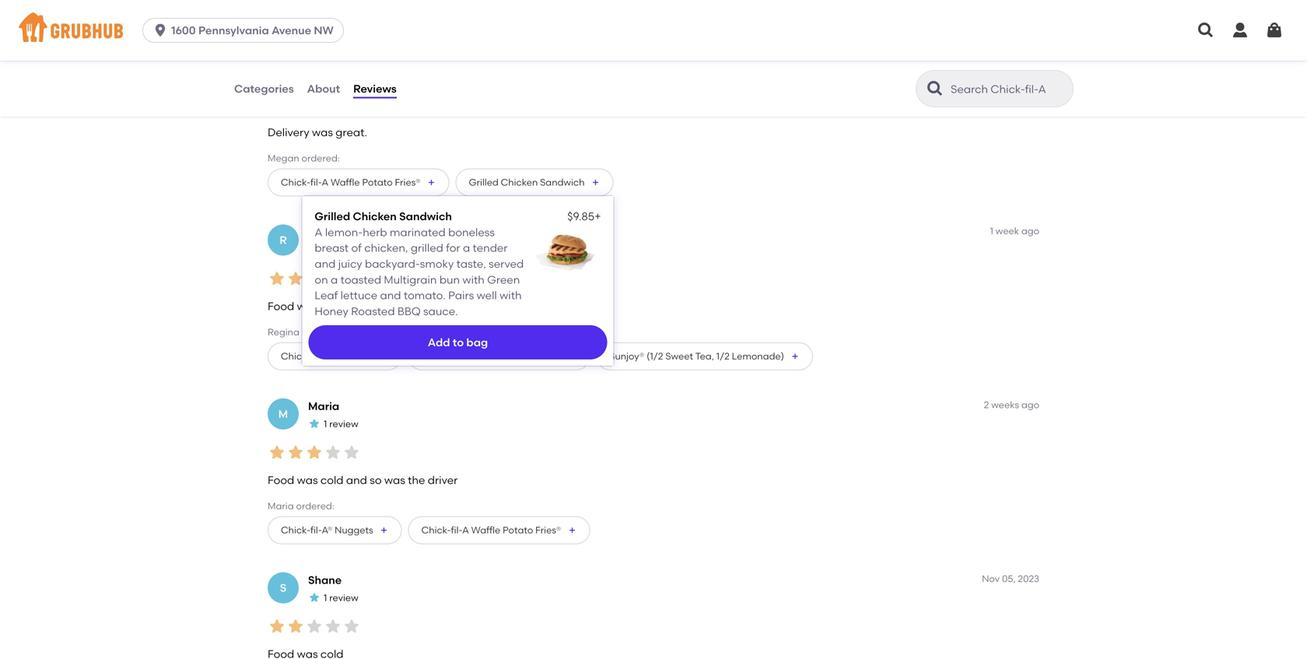 Task type: describe. For each thing, give the bounding box(es) containing it.
review for maria
[[329, 418, 359, 430]]

1 ago from the top
[[1022, 51, 1040, 63]]

week for delivery was great.
[[996, 51, 1019, 63]]

categories
[[234, 82, 294, 95]]

of
[[351, 241, 362, 255]]

categories button
[[233, 61, 295, 117]]

driver
[[428, 474, 458, 487]]

week for food was not hot.
[[996, 225, 1019, 237]]

a lemon-herb marinated boneless breast of chicken, grilled for a tender and juicy backyard-smoky taste, served on a toasted multigrain bun with green leaf lettuce and tomato. pairs well with honey roasted bbq sauce.
[[315, 226, 524, 318]]

sandwich inside the grilled chicken sandwich button
[[540, 177, 585, 188]]

chick- for food was cold and so was the driver
[[281, 525, 310, 536]]

0 horizontal spatial grilled chicken sandwich
[[315, 210, 452, 223]]

1 svg image from the left
[[1231, 21, 1250, 40]]

served
[[489, 257, 524, 270]]

nov
[[982, 573, 1000, 585]]

0 horizontal spatial and
[[315, 257, 336, 270]]

taste,
[[457, 257, 486, 270]]

1 for shane
[[324, 592, 327, 604]]

1 review for megan
[[324, 71, 359, 82]]

main navigation navigation
[[0, 0, 1307, 61]]

sunjoy®
[[610, 351, 645, 362]]

shane
[[308, 574, 342, 587]]

regina gail
[[308, 226, 371, 239]]

megan for megan ordered:
[[268, 152, 299, 164]]

nuggets for and
[[335, 525, 373, 536]]

for
[[446, 241, 460, 255]]

tooltip containing grilled chicken sandwich
[[302, 187, 614, 366]]

regina gail ordered:
[[268, 326, 361, 338]]

0 vertical spatial with
[[463, 273, 485, 286]]

chick- for delivery was great.
[[281, 177, 310, 188]]

0 vertical spatial potato
[[362, 177, 393, 188]]

hot.
[[341, 300, 361, 313]]

Search Chick-fil-A search field
[[949, 82, 1068, 96]]

juicy
[[338, 257, 362, 270]]

lettuce
[[341, 289, 378, 302]]

toasted
[[341, 273, 381, 286]]

food was not hot.
[[268, 300, 361, 313]]

(1/2
[[647, 351, 663, 362]]

smoky
[[420, 257, 454, 270]]

chick-fil-a waffle potato fries® for maria
[[422, 525, 561, 536]]

1 vertical spatial a
[[331, 273, 338, 286]]

ordered: for megan
[[302, 152, 340, 164]]

sunjoy® (1/2 sweet tea, 1/2 lemonade)
[[610, 351, 784, 362]]

cold
[[321, 474, 344, 487]]

r
[[280, 233, 287, 247]]

waffle for maria
[[471, 525, 501, 536]]

well
[[477, 289, 497, 302]]

reviews
[[353, 82, 397, 95]]

fries® for food was not hot.
[[536, 351, 561, 362]]

a inside a lemon-herb marinated boneless breast of chicken, grilled for a tender and juicy backyard-smoky taste, served on a toasted multigrain bun with green leaf lettuce and tomato. pairs well with honey roasted bbq sauce.
[[315, 226, 323, 239]]

a for chick-fil-a waffle potato fries® button associated with food was not hot.
[[462, 351, 469, 362]]

2 reviews
[[324, 245, 365, 256]]

chick-fil-a waffle potato fries® button for food was not hot.
[[408, 343, 590, 371]]

2 weeks ago
[[984, 399, 1040, 411]]

nuggets for hot.
[[335, 351, 373, 362]]

gail for regina gail
[[349, 226, 371, 239]]

about button
[[306, 61, 341, 117]]

on
[[315, 273, 328, 286]]

leaf
[[315, 289, 338, 302]]

$9.85 +
[[568, 210, 601, 223]]

food for food was not hot.
[[268, 300, 294, 313]]

+
[[595, 210, 601, 223]]

boneless
[[448, 226, 495, 239]]

review for shane
[[329, 592, 359, 604]]

bbq
[[398, 305, 421, 318]]

1600
[[171, 24, 196, 37]]

0 vertical spatial a
[[463, 241, 470, 255]]

grilled inside button
[[469, 177, 499, 188]]

1 vertical spatial ordered:
[[322, 326, 361, 338]]

herb
[[363, 226, 387, 239]]

chick- down driver
[[422, 525, 451, 536]]

1600 pennsylvania avenue nw
[[171, 24, 334, 37]]

pennsylvania
[[198, 24, 269, 37]]

grilled
[[411, 241, 443, 255]]

delivery
[[268, 126, 309, 139]]

avenue
[[272, 24, 311, 37]]

tea,
[[695, 351, 714, 362]]

so
[[370, 474, 382, 487]]

add to bag
[[428, 336, 488, 349]]

delivery was great.
[[268, 126, 367, 139]]

m for maria
[[278, 407, 288, 421]]

2 svg image from the left
[[1265, 21, 1284, 40]]

chicken inside tooltip
[[353, 210, 397, 223]]

m for megan
[[278, 60, 288, 73]]

tomato.
[[404, 289, 446, 302]]

1 for maria
[[324, 418, 327, 430]]

sweet
[[666, 351, 693, 362]]

maria ordered:
[[268, 500, 334, 512]]

ordered: for maria
[[296, 500, 334, 512]]

lemonade)
[[732, 351, 784, 362]]

bun
[[440, 273, 460, 286]]

2 horizontal spatial and
[[380, 289, 401, 302]]

about
[[307, 82, 340, 95]]



Task type: vqa. For each thing, say whether or not it's contained in the screenshot.
the topmost review
yes



Task type: locate. For each thing, give the bounding box(es) containing it.
star icon image
[[308, 70, 321, 82], [342, 96, 361, 114], [308, 244, 321, 256], [268, 269, 286, 288], [286, 269, 305, 288], [305, 269, 324, 288], [324, 269, 342, 288], [342, 269, 361, 288], [308, 417, 321, 430], [268, 443, 286, 462], [286, 443, 305, 462], [305, 443, 324, 462], [324, 443, 342, 462], [342, 443, 361, 462], [308, 591, 321, 604], [268, 617, 286, 636], [286, 617, 305, 636], [305, 617, 324, 636], [324, 617, 342, 636], [342, 617, 361, 636]]

1 vertical spatial 1 week ago
[[990, 225, 1040, 237]]

1 vertical spatial regina
[[268, 326, 300, 338]]

1 vertical spatial ago
[[1022, 225, 1040, 237]]

sandwich up the $9.85
[[540, 177, 585, 188]]

1 horizontal spatial and
[[346, 474, 367, 487]]

svg image
[[1231, 21, 1250, 40], [1265, 21, 1284, 40]]

tooltip
[[302, 187, 614, 366]]

grilled chicken sandwich up the $9.85
[[469, 177, 585, 188]]

was left cold
[[297, 474, 318, 487]]

chick-fil-a waffle potato fries® down great.
[[281, 177, 421, 188]]

grilled chicken sandwich inside button
[[469, 177, 585, 188]]

2 m from the top
[[278, 407, 288, 421]]

tender
[[473, 241, 508, 255]]

1 vertical spatial fries®
[[536, 351, 561, 362]]

nuggets down regina gail ordered:
[[335, 351, 373, 362]]

1 horizontal spatial gail
[[349, 226, 371, 239]]

a® down regina gail ordered:
[[322, 351, 332, 362]]

grilled chicken sandwich image
[[530, 224, 601, 278]]

0 vertical spatial gail
[[349, 226, 371, 239]]

plus icon image inside sunjoy® (1/2 sweet tea, 1/2 lemonade) button
[[791, 352, 800, 361]]

1 horizontal spatial grilled
[[469, 177, 499, 188]]

05,
[[1002, 573, 1016, 585]]

honey
[[315, 305, 349, 318]]

0 horizontal spatial svg image
[[1231, 21, 1250, 40]]

a for chick-fil-a waffle potato fries® button to the top
[[322, 177, 328, 188]]

sandwich
[[540, 177, 585, 188], [399, 210, 452, 223]]

0 vertical spatial food
[[268, 300, 294, 313]]

with
[[463, 273, 485, 286], [500, 289, 522, 302]]

and up on
[[315, 257, 336, 270]]

food
[[268, 300, 294, 313], [268, 474, 294, 487]]

0 vertical spatial chick-fil-a® nuggets button
[[268, 343, 402, 371]]

grilled up the regina gail
[[315, 210, 350, 223]]

grilled chicken sandwich up herb
[[315, 210, 452, 223]]

0 vertical spatial chick-fil-a waffle potato fries® button
[[268, 169, 450, 197]]

fil-
[[310, 177, 322, 188], [310, 351, 322, 362], [451, 351, 462, 362], [310, 525, 322, 536], [451, 525, 462, 536]]

0 vertical spatial 1 review
[[324, 71, 359, 82]]

and up roasted
[[380, 289, 401, 302]]

1 food from the top
[[268, 300, 294, 313]]

2 chick-fil-a® nuggets button from the top
[[268, 516, 402, 544]]

chick-fil-a waffle potato fries® down bag
[[422, 351, 561, 362]]

3 1 review from the top
[[324, 592, 359, 604]]

search icon image
[[926, 79, 945, 98]]

maria for maria ordered:
[[268, 500, 294, 512]]

1 week ago for delivery was great.
[[990, 51, 1040, 63]]

plus icon image
[[427, 178, 436, 187], [591, 178, 600, 187], [379, 352, 389, 361], [568, 352, 577, 361], [791, 352, 800, 361], [379, 526, 389, 535], [568, 526, 577, 535]]

bag
[[466, 336, 488, 349]]

2 vertical spatial ordered:
[[296, 500, 334, 512]]

1 vertical spatial week
[[996, 225, 1019, 237]]

megan down delivery
[[268, 152, 299, 164]]

grilled
[[469, 177, 499, 188], [315, 210, 350, 223]]

food up regina gail ordered:
[[268, 300, 294, 313]]

chick-fil-a® nuggets button for not
[[268, 343, 402, 371]]

0 horizontal spatial a
[[331, 273, 338, 286]]

1 vertical spatial grilled chicken sandwich
[[315, 210, 452, 223]]

gail down food was not hot.
[[302, 326, 320, 338]]

0 vertical spatial fries®
[[395, 177, 421, 188]]

0 horizontal spatial sandwich
[[399, 210, 452, 223]]

1
[[990, 51, 994, 63], [324, 71, 327, 82], [990, 225, 994, 237], [324, 418, 327, 430], [324, 592, 327, 604]]

chick-fil-a® nuggets for not
[[281, 351, 373, 362]]

waffle for regina gail
[[471, 351, 501, 362]]

0 vertical spatial regina
[[308, 226, 346, 239]]

1 horizontal spatial megan
[[308, 52, 345, 65]]

was for not
[[297, 300, 318, 313]]

0 vertical spatial chick-fil-a® nuggets
[[281, 351, 373, 362]]

0 vertical spatial a®
[[322, 351, 332, 362]]

ago for and
[[1022, 399, 1040, 411]]

was left great.
[[312, 126, 333, 139]]

1 horizontal spatial chicken
[[501, 177, 538, 188]]

s
[[280, 581, 287, 595]]

chick-fil-a® nuggets down maria ordered:
[[281, 525, 373, 536]]

not
[[321, 300, 338, 313]]

2 food from the top
[[268, 474, 294, 487]]

a right on
[[331, 273, 338, 286]]

ordered: down honey
[[322, 326, 361, 338]]

green
[[487, 273, 520, 286]]

0 vertical spatial 1 week ago
[[990, 51, 1040, 63]]

1 review up cold
[[324, 418, 359, 430]]

chick-fil-a® nuggets button down regina gail ordered:
[[268, 343, 402, 371]]

0 horizontal spatial megan
[[268, 152, 299, 164]]

1 horizontal spatial grilled chicken sandwich
[[469, 177, 585, 188]]

fil- down megan ordered:
[[310, 177, 322, 188]]

chick-fil-a® nuggets button for cold
[[268, 516, 402, 544]]

0 vertical spatial sandwich
[[540, 177, 585, 188]]

fil- down regina gail ordered:
[[310, 351, 322, 362]]

breast
[[315, 241, 349, 255]]

2 left weeks
[[984, 399, 989, 411]]

0 vertical spatial nuggets
[[335, 351, 373, 362]]

1600 pennsylvania avenue nw button
[[142, 18, 350, 43]]

chick- down add
[[422, 351, 451, 362]]

chick-fil-a waffle potato fries® button for food was cold and so was the driver
[[408, 516, 590, 544]]

a® for not
[[322, 351, 332, 362]]

a right for
[[463, 241, 470, 255]]

to
[[453, 336, 464, 349]]

1 1 review from the top
[[324, 71, 359, 82]]

0 horizontal spatial regina
[[268, 326, 300, 338]]

fil- for delivery was great.
[[310, 177, 322, 188]]

weeks
[[992, 399, 1019, 411]]

week
[[996, 51, 1019, 63], [996, 225, 1019, 237]]

1 vertical spatial megan
[[268, 152, 299, 164]]

0 vertical spatial and
[[315, 257, 336, 270]]

1 vertical spatial potato
[[503, 351, 533, 362]]

great.
[[336, 126, 367, 139]]

1 horizontal spatial regina
[[308, 226, 346, 239]]

fil- for food was cold and so was the driver
[[310, 525, 322, 536]]

0 vertical spatial chick-fil-a waffle potato fries®
[[281, 177, 421, 188]]

2 vertical spatial and
[[346, 474, 367, 487]]

chick-fil-a® nuggets for cold
[[281, 525, 373, 536]]

a® down maria ordered:
[[322, 525, 332, 536]]

1 vertical spatial chick-fil-a® nuggets
[[281, 525, 373, 536]]

2 nuggets from the top
[[335, 525, 373, 536]]

1 m from the top
[[278, 60, 288, 73]]

sunjoy® (1/2 sweet tea, 1/2 lemonade) button
[[596, 343, 813, 371]]

svg image inside 1600 pennsylvania avenue nw 'button'
[[153, 23, 168, 38]]

reviews
[[331, 245, 365, 256]]

3 ago from the top
[[1022, 399, 1040, 411]]

marinated
[[390, 226, 446, 239]]

review down shane at the bottom
[[329, 592, 359, 604]]

1 vertical spatial nuggets
[[335, 525, 373, 536]]

$9.85
[[568, 210, 595, 223]]

ordered: down delivery was great.
[[302, 152, 340, 164]]

sandwich up marinated
[[399, 210, 452, 223]]

food for food was cold and so was the driver
[[268, 474, 294, 487]]

grilled up "boneless"
[[469, 177, 499, 188]]

2 week from the top
[[996, 225, 1019, 237]]

1 horizontal spatial svg image
[[1265, 21, 1284, 40]]

review for megan
[[329, 71, 359, 82]]

0 horizontal spatial maria
[[268, 500, 294, 512]]

2 vertical spatial ago
[[1022, 399, 1040, 411]]

0 vertical spatial ago
[[1022, 51, 1040, 63]]

maria
[[308, 400, 339, 413], [268, 500, 294, 512]]

2 for 2 reviews
[[324, 245, 329, 256]]

2 vertical spatial waffle
[[471, 525, 501, 536]]

grilled chicken sandwich
[[469, 177, 585, 188], [315, 210, 452, 223]]

regina
[[308, 226, 346, 239], [268, 326, 300, 338]]

regina down food was not hot.
[[268, 326, 300, 338]]

chick-fil-a® nuggets button down maria ordered:
[[268, 516, 402, 544]]

gail for regina gail ordered:
[[302, 326, 320, 338]]

2 vertical spatial fries®
[[536, 525, 561, 536]]

1 vertical spatial chicken
[[353, 210, 397, 223]]

2 vertical spatial review
[[329, 592, 359, 604]]

1 review for maria
[[324, 418, 359, 430]]

0 vertical spatial review
[[329, 71, 359, 82]]

and
[[315, 257, 336, 270], [380, 289, 401, 302], [346, 474, 367, 487]]

1 vertical spatial 1 review
[[324, 418, 359, 430]]

roasted
[[351, 305, 395, 318]]

pairs
[[448, 289, 474, 302]]

1/2
[[716, 351, 730, 362]]

2 left reviews
[[324, 245, 329, 256]]

svg image
[[1197, 21, 1216, 40], [153, 23, 168, 38]]

and left so
[[346, 474, 367, 487]]

1 horizontal spatial 2
[[984, 399, 989, 411]]

was for cold
[[297, 474, 318, 487]]

grilled inside tooltip
[[315, 210, 350, 223]]

regina for regina gail ordered:
[[268, 326, 300, 338]]

1 horizontal spatial a
[[463, 241, 470, 255]]

2 vertical spatial chick-fil-a waffle potato fries® button
[[408, 516, 590, 544]]

1 week ago
[[990, 51, 1040, 63], [990, 225, 1040, 237]]

0 horizontal spatial gail
[[302, 326, 320, 338]]

1 chick-fil-a® nuggets from the top
[[281, 351, 373, 362]]

0 vertical spatial ordered:
[[302, 152, 340, 164]]

megan for megan
[[308, 52, 345, 65]]

1 vertical spatial 2
[[984, 399, 989, 411]]

nuggets
[[335, 351, 373, 362], [335, 525, 373, 536]]

megan ordered:
[[268, 152, 340, 164]]

0 horizontal spatial svg image
[[153, 23, 168, 38]]

food was cold and so was the driver
[[268, 474, 458, 487]]

review
[[329, 71, 359, 82], [329, 418, 359, 430], [329, 592, 359, 604]]

chick- for food was not hot.
[[281, 351, 310, 362]]

1 vertical spatial sandwich
[[399, 210, 452, 223]]

lemon-
[[325, 226, 363, 239]]

1 vertical spatial food
[[268, 474, 294, 487]]

1 a® from the top
[[322, 351, 332, 362]]

chick- down regina gail ordered:
[[281, 351, 310, 362]]

1 vertical spatial chick-fil-a waffle potato fries®
[[422, 351, 561, 362]]

potato for food was cold and so was the driver
[[503, 525, 533, 536]]

chick- down megan ordered:
[[281, 177, 310, 188]]

0 vertical spatial waffle
[[331, 177, 360, 188]]

reviews button
[[353, 61, 397, 117]]

food up maria ordered:
[[268, 474, 294, 487]]

review up cold
[[329, 418, 359, 430]]

1 vertical spatial and
[[380, 289, 401, 302]]

1 review up about
[[324, 71, 359, 82]]

1 vertical spatial a®
[[322, 525, 332, 536]]

backyard-
[[365, 257, 420, 270]]

2 ago from the top
[[1022, 225, 1040, 237]]

nw
[[314, 24, 334, 37]]

grilled chicken sandwich button
[[456, 169, 614, 197]]

a for food was cold and so was the driver chick-fil-a waffle potato fries® button
[[462, 525, 469, 536]]

2 review from the top
[[329, 418, 359, 430]]

0 horizontal spatial chicken
[[353, 210, 397, 223]]

1 1 week ago from the top
[[990, 51, 1040, 63]]

potato
[[362, 177, 393, 188], [503, 351, 533, 362], [503, 525, 533, 536]]

gail
[[349, 226, 371, 239], [302, 326, 320, 338]]

chick-fil-a waffle potato fries® down driver
[[422, 525, 561, 536]]

2 chick-fil-a® nuggets from the top
[[281, 525, 373, 536]]

1 vertical spatial with
[[500, 289, 522, 302]]

add to bag button
[[308, 325, 607, 360]]

1 review down shane at the bottom
[[324, 592, 359, 604]]

2 vertical spatial potato
[[503, 525, 533, 536]]

with down the 'green'
[[500, 289, 522, 302]]

chicken up herb
[[353, 210, 397, 223]]

1 horizontal spatial with
[[500, 289, 522, 302]]

1 vertical spatial chick-fil-a® nuggets button
[[268, 516, 402, 544]]

2 a® from the top
[[322, 525, 332, 536]]

1 for megan
[[324, 71, 327, 82]]

the
[[408, 474, 425, 487]]

0 vertical spatial week
[[996, 51, 1019, 63]]

regina for regina gail
[[308, 226, 346, 239]]

1 vertical spatial chick-fil-a waffle potato fries® button
[[408, 343, 590, 371]]

was for great.
[[312, 126, 333, 139]]

2 1 review from the top
[[324, 418, 359, 430]]

fries® for food was cold and so was the driver
[[536, 525, 561, 536]]

nov 05, 2023
[[982, 573, 1040, 585]]

chicken inside button
[[501, 177, 538, 188]]

regina up breast
[[308, 226, 346, 239]]

1 review for shane
[[324, 592, 359, 604]]

3 review from the top
[[329, 592, 359, 604]]

1 vertical spatial maria
[[268, 500, 294, 512]]

a
[[463, 241, 470, 255], [331, 273, 338, 286]]

2 for 2 weeks ago
[[984, 399, 989, 411]]

2 1 week ago from the top
[[990, 225, 1040, 237]]

0 vertical spatial maria
[[308, 400, 339, 413]]

a® for cold
[[322, 525, 332, 536]]

0 vertical spatial megan
[[308, 52, 345, 65]]

1 horizontal spatial svg image
[[1197, 21, 1216, 40]]

2 vertical spatial 1 review
[[324, 592, 359, 604]]

a®
[[322, 351, 332, 362], [322, 525, 332, 536]]

0 horizontal spatial grilled
[[315, 210, 350, 223]]

1 week ago for food was not hot.
[[990, 225, 1040, 237]]

1 horizontal spatial sandwich
[[540, 177, 585, 188]]

1 week from the top
[[996, 51, 1019, 63]]

fil- down add to bag
[[451, 351, 462, 362]]

plus icon image inside the grilled chicken sandwich button
[[591, 178, 600, 187]]

chicken,
[[364, 241, 408, 255]]

1 chick-fil-a® nuggets button from the top
[[268, 343, 402, 371]]

0 vertical spatial 2
[[324, 245, 329, 256]]

chick-fil-a® nuggets down regina gail ordered:
[[281, 351, 373, 362]]

0 horizontal spatial with
[[463, 273, 485, 286]]

was
[[312, 126, 333, 139], [297, 300, 318, 313], [297, 474, 318, 487], [384, 474, 405, 487]]

1 review from the top
[[329, 71, 359, 82]]

with down taste,
[[463, 273, 485, 286]]

1 vertical spatial review
[[329, 418, 359, 430]]

potato for food was not hot.
[[503, 351, 533, 362]]

was right so
[[384, 474, 405, 487]]

0 vertical spatial grilled
[[469, 177, 499, 188]]

fil- down driver
[[451, 525, 462, 536]]

megan
[[308, 52, 345, 65], [268, 152, 299, 164]]

chick-fil-a waffle potato fries®
[[281, 177, 421, 188], [422, 351, 561, 362], [422, 525, 561, 536]]

fil- for food was not hot.
[[310, 351, 322, 362]]

was left not
[[297, 300, 318, 313]]

gail up of
[[349, 226, 371, 239]]

chick-fil-a waffle potato fries® for regina gail
[[422, 351, 561, 362]]

ordered: down cold
[[296, 500, 334, 512]]

1 vertical spatial m
[[278, 407, 288, 421]]

ordered:
[[302, 152, 340, 164], [322, 326, 361, 338], [296, 500, 334, 512]]

1 nuggets from the top
[[335, 351, 373, 362]]

megan down nw
[[308, 52, 345, 65]]

1 vertical spatial waffle
[[471, 351, 501, 362]]

ago for hot.
[[1022, 225, 1040, 237]]

fil- down maria ordered:
[[310, 525, 322, 536]]

1 horizontal spatial maria
[[308, 400, 339, 413]]

chicken up tender
[[501, 177, 538, 188]]

0 horizontal spatial 2
[[324, 245, 329, 256]]

2 vertical spatial chick-fil-a waffle potato fries®
[[422, 525, 561, 536]]

nuggets down 'food was cold and so was the driver'
[[335, 525, 373, 536]]

sandwich inside tooltip
[[399, 210, 452, 223]]

2023
[[1018, 573, 1040, 585]]

chick- down maria ordered:
[[281, 525, 310, 536]]

maria for maria
[[308, 400, 339, 413]]

1 vertical spatial grilled
[[315, 210, 350, 223]]

review up about
[[329, 71, 359, 82]]

1 vertical spatial gail
[[302, 326, 320, 338]]

0 vertical spatial m
[[278, 60, 288, 73]]

chick-fil-a® nuggets button
[[268, 343, 402, 371], [268, 516, 402, 544]]

0 vertical spatial grilled chicken sandwich
[[469, 177, 585, 188]]

add
[[428, 336, 450, 349]]

multigrain
[[384, 273, 437, 286]]

0 vertical spatial chicken
[[501, 177, 538, 188]]

sauce.
[[423, 305, 458, 318]]

fries®
[[395, 177, 421, 188], [536, 351, 561, 362], [536, 525, 561, 536]]



